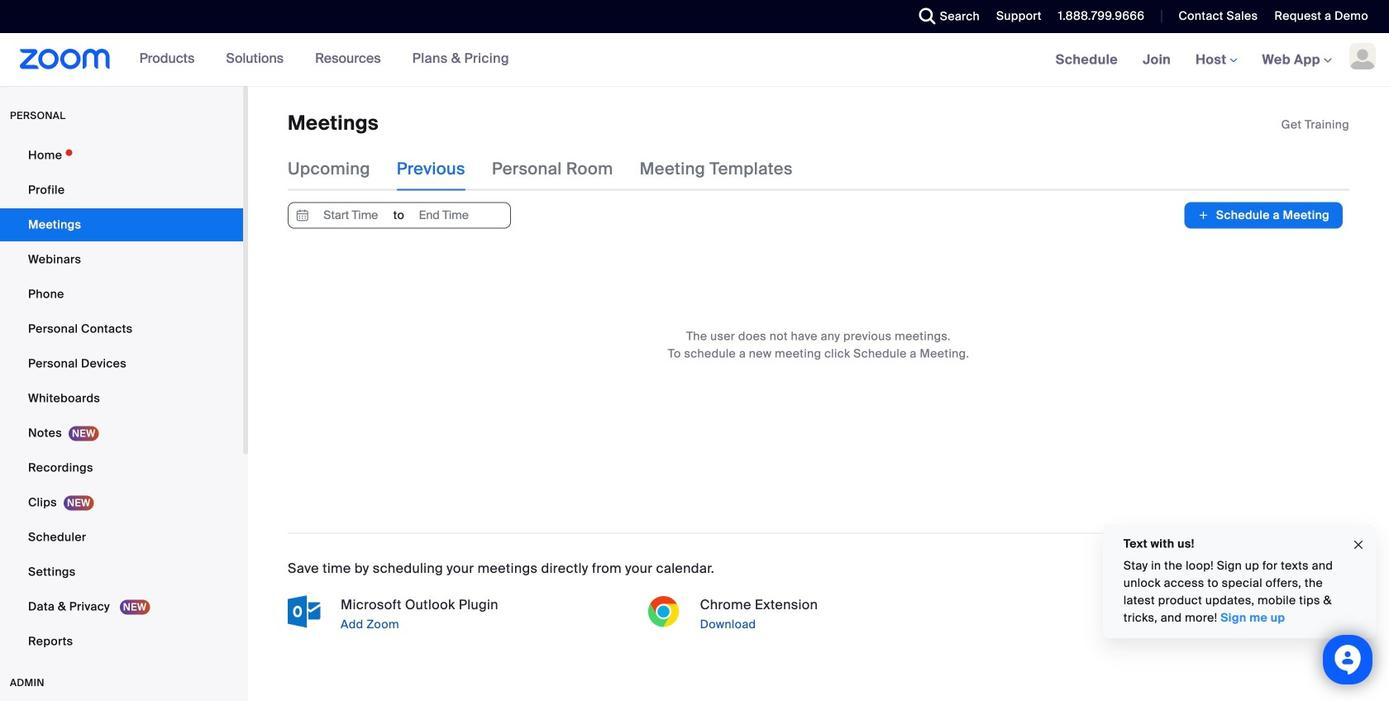 Task type: vqa. For each thing, say whether or not it's contained in the screenshot.
days.
no



Task type: describe. For each thing, give the bounding box(es) containing it.
zoom logo image
[[20, 49, 110, 69]]

Date Range Picker End field
[[406, 203, 482, 228]]

date image
[[293, 203, 313, 228]]

close image
[[1352, 536, 1365, 555]]

personal menu menu
[[0, 139, 243, 660]]

Date Range Picker Start field
[[313, 203, 389, 228]]



Task type: locate. For each thing, give the bounding box(es) containing it.
meetings navigation
[[1043, 33, 1389, 87]]

banner
[[0, 33, 1389, 87]]

application
[[1281, 117, 1349, 133]]

add image
[[1198, 207, 1210, 224]]

product information navigation
[[127, 33, 522, 86]]

profile picture image
[[1349, 43, 1376, 69]]

tabs of meeting tab list
[[288, 148, 819, 191]]



